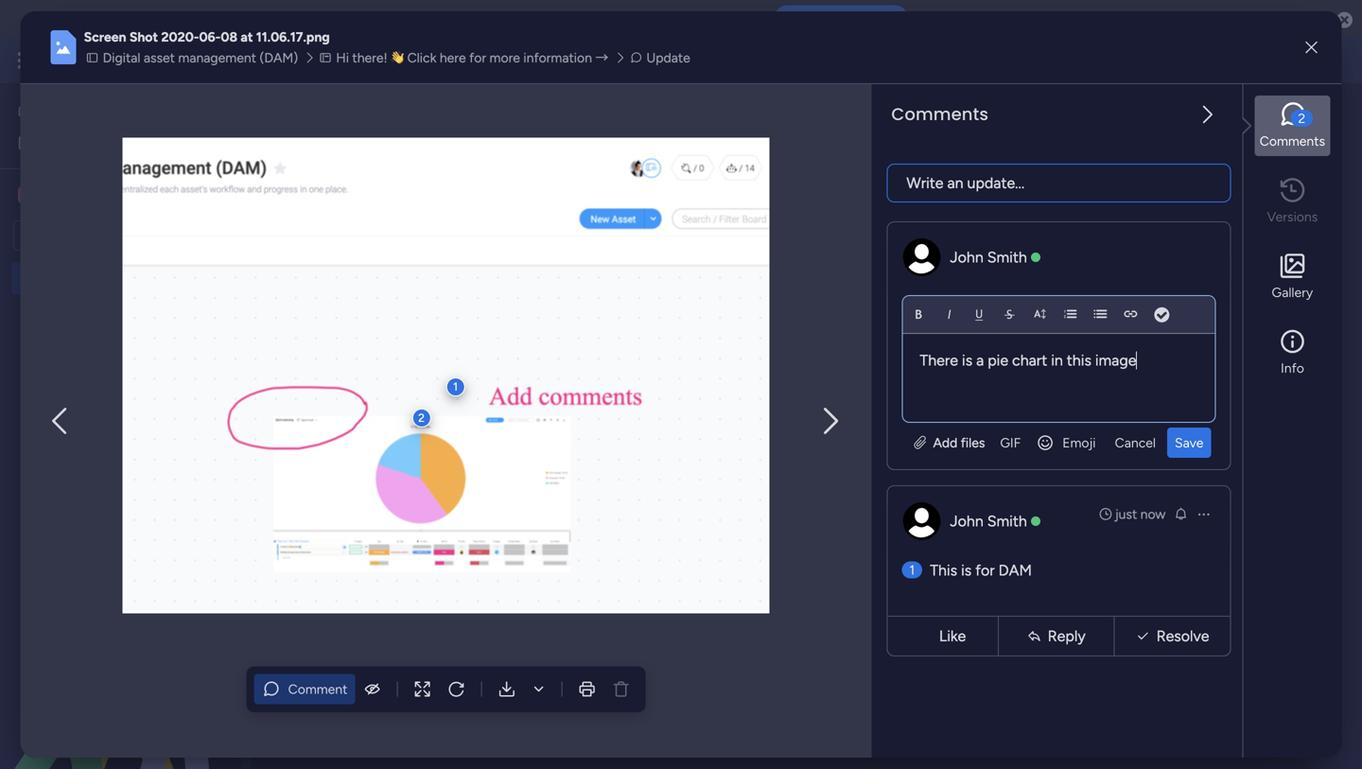 Task type: vqa. For each thing, say whether or not it's contained in the screenshot.
Board activity 'icon' at the top of page
no



Task type: describe. For each thing, give the bounding box(es) containing it.
1 horizontal spatial for
[[976, 562, 995, 580]]

new asset button
[[287, 221, 364, 251]]

list box containing digital asset management (dam)
[[0, 259, 241, 615]]

click
[[407, 50, 437, 66]]

public board image for digital asset management (dam)
[[20, 270, 38, 288]]

1 horizontal spatial comments
[[1260, 133, 1326, 149]]

out
[[374, 314, 394, 330]]

online
[[684, 177, 722, 194]]

collaborative whiteboard online docs
[[527, 177, 755, 194]]

info
[[1281, 360, 1305, 376]]

website
[[44, 335, 93, 351]]

see
[[331, 53, 354, 69]]

showing
[[308, 314, 360, 330]]

invite / 1 button
[[1203, 104, 1296, 134]]

1 horizontal spatial 1
[[910, 562, 915, 578]]

0 horizontal spatial update
[[327, 534, 371, 550]]

now!
[[848, 11, 878, 27]]

just now link
[[1099, 505, 1166, 524]]

0 horizontal spatial files
[[424, 314, 448, 330]]

add for add widget
[[439, 228, 463, 244]]

like
[[940, 628, 966, 646]]

0 horizontal spatial 1
[[453, 380, 458, 394]]

online docs button
[[669, 170, 770, 201]]

just
[[1116, 506, 1138, 523]]

at up digital asset management (dam) button
[[241, 29, 253, 45]]

person
[[646, 228, 686, 244]]

2 horizontal spatial (dam)
[[693, 98, 789, 140]]

hi
[[336, 50, 349, 66]]

management inside button
[[178, 50, 256, 66]]

2 john from the top
[[950, 513, 984, 531]]

main table button
[[287, 170, 393, 201]]

automate button
[[1186, 170, 1287, 201]]

save
[[1175, 435, 1204, 451]]

new
[[294, 228, 322, 244]]

an
[[948, 174, 964, 192]]

assets
[[106, 186, 149, 204]]

digital asset management (dam) button
[[84, 47, 304, 68]]

Search field
[[548, 223, 605, 249]]

main
[[316, 177, 344, 194]]

workspace selection element
[[18, 184, 152, 206]]

bold image
[[913, 308, 926, 321]]

desktop
[[500, 10, 553, 27]]

resolve
[[1157, 628, 1210, 646]]

showing 3 out of 9 files
[[308, 314, 448, 330]]

here
[[440, 50, 466, 66]]

gif
[[1001, 435, 1021, 451]]

digital inside list box
[[44, 271, 82, 287]]

public board image for creative requests
[[20, 302, 38, 320]]

requests
[[98, 303, 149, 319]]

learn
[[290, 143, 322, 159]]

asset inside button
[[325, 228, 357, 244]]

1 horizontal spatial update button
[[536, 531, 604, 552]]

options image
[[1197, 507, 1212, 522]]

2 for 2
[[418, 411, 425, 425]]

0 horizontal spatial 08
[[221, 29, 238, 45]]

2 v1 from the left
[[587, 467, 602, 483]]

there!
[[352, 50, 388, 66]]

write an update...
[[907, 174, 1025, 192]]

smith for second john smith link from the bottom of the page
[[988, 249, 1028, 267]]

download image
[[1101, 279, 1119, 298]]

integrate button
[[995, 166, 1179, 205]]

at right 09
[[467, 509, 479, 525]]

workspace image
[[18, 185, 37, 204]]

see plans
[[331, 53, 388, 69]]

info button
[[1255, 323, 1331, 383]]

&bull; bullets image
[[1094, 308, 1108, 321]]

2 for 2 comments
[[1299, 110, 1306, 127]]

is for ﻿there
[[962, 352, 973, 370]]

whiteboard
[[608, 177, 678, 194]]

reply button
[[1003, 621, 1111, 652]]

enable for enable now!
[[805, 11, 845, 27]]

1 vertical spatial digital
[[288, 98, 382, 140]]

a
[[977, 352, 984, 370]]

save button
[[1168, 428, 1212, 458]]

table
[[348, 177, 379, 194]]

shot right 17.51.54.png
[[585, 509, 613, 525]]

shot right the 11.08.33.png
[[812, 509, 840, 525]]

gallery button
[[1255, 247, 1331, 308]]

1 inside 'button'
[[1282, 111, 1288, 127]]

underline image
[[973, 308, 986, 321]]

invite
[[1238, 111, 1271, 127]]

Search for files search field
[[308, 274, 481, 304]]

main table
[[316, 177, 379, 194]]

creative assets
[[44, 186, 149, 204]]

work
[[153, 50, 187, 71]]

creative for creative requests
[[44, 303, 95, 319]]

write an update... button
[[887, 164, 1232, 203]]

screen shot 2020-06-09 at 17.51.54.png
[[312, 509, 556, 525]]

gif button
[[993, 428, 1029, 458]]

size image
[[1034, 308, 1047, 321]]

cancel
[[1115, 435, 1156, 451]]

automate
[[1220, 177, 1279, 194]]

link image
[[1125, 308, 1138, 321]]

on
[[643, 10, 662, 27]]

angle down image
[[373, 229, 382, 243]]

2 john smith link from the top
[[950, 513, 1028, 531]]

just now
[[1116, 506, 1166, 523]]

dapulse close image
[[1337, 11, 1353, 30]]

new asset
[[294, 228, 357, 244]]

italic image
[[943, 308, 956, 321]]

smith for 2nd john smith link from the top
[[988, 513, 1028, 531]]

widget
[[467, 228, 508, 244]]

shot left 09
[[357, 509, 386, 525]]

1 horizontal spatial update
[[555, 534, 598, 550]]

filter
[[733, 228, 763, 244]]

collaborative
[[527, 177, 605, 194]]

redesign
[[163, 335, 214, 351]]

creative requests
[[44, 303, 149, 319]]

2 horizontal spatial 08
[[902, 509, 919, 525]]

3
[[363, 314, 371, 330]]

image
[[1096, 352, 1137, 370]]

see plans button
[[305, 46, 397, 75]]

2 horizontal spatial update button
[[628, 47, 696, 68]]

add widget
[[439, 228, 508, 244]]

2 comments
[[1260, 110, 1326, 149]]

is for this
[[962, 562, 972, 580]]

homepage
[[96, 335, 160, 351]]

hi there!   👋  click here for more information  → button
[[317, 47, 615, 68]]

→
[[596, 50, 609, 66]]

information
[[524, 50, 592, 66]]

(dam) inside list box
[[201, 271, 240, 287]]



Task type: locate. For each thing, give the bounding box(es) containing it.
creative for creative assets
[[44, 186, 102, 204]]

digital asset management (dam) inside button
[[103, 50, 298, 66]]

option
[[0, 262, 241, 265]]

of left 9
[[397, 314, 410, 330]]

Search in workspace field
[[40, 225, 158, 247]]

enable desktop notifications on this computer
[[454, 10, 759, 27]]

08 up digital asset management (dam) button
[[221, 29, 238, 45]]

1 horizontal spatial 2
[[1299, 110, 1306, 127]]

2 inside the 2 comments
[[1299, 110, 1306, 127]]

this up the like button
[[930, 562, 958, 580]]

﻿there is a pie chart in this image
[[920, 352, 1137, 370]]

public board image for website homepage redesign
[[20, 334, 38, 352]]

add left widget
[[439, 228, 463, 244]]

john smith up this is for dam
[[950, 513, 1028, 531]]

arrow down image
[[770, 225, 793, 247]]

more inside "button"
[[490, 50, 520, 66]]

digital inside button
[[103, 50, 140, 66]]

add
[[439, 228, 463, 244], [934, 435, 958, 451]]

v2 search image
[[534, 225, 548, 247]]

0 horizontal spatial digital
[[44, 271, 82, 287]]

digital up learn
[[288, 98, 382, 140]]

creative inside list box
[[44, 303, 95, 319]]

0 vertical spatial creative
[[44, 186, 102, 204]]

files
[[424, 314, 448, 330], [961, 435, 985, 451]]

monday work management
[[84, 50, 294, 71]]

this right about
[[397, 143, 419, 159]]

public board image left website
[[20, 334, 38, 352]]

1 john from the top
[[950, 249, 984, 267]]

1 smith from the top
[[988, 249, 1028, 267]]

0 vertical spatial john smith
[[950, 249, 1028, 267]]

creative up website
[[44, 303, 95, 319]]

1 vertical spatial creative
[[44, 303, 95, 319]]

v1 up screen shot 2020-06-09 at 17.51.54.png
[[360, 467, 375, 483]]

17.51.54.png
[[482, 509, 556, 525]]

2 smith from the top
[[988, 513, 1028, 531]]

cancel button
[[1108, 428, 1164, 458]]

0 horizontal spatial add
[[439, 228, 463, 244]]

1 vertical spatial smith
[[988, 513, 1028, 531]]

this
[[665, 10, 691, 27], [930, 562, 958, 580]]

1 vertical spatial screen shot 2020-06-08 at 11.06.17.png
[[767, 509, 1009, 525]]

comments up write
[[892, 102, 989, 127]]

1 v1 from the left
[[360, 467, 375, 483]]

at left the 11.08.33.png
[[695, 509, 707, 525]]

comment button
[[254, 674, 355, 704]]

2
[[1299, 110, 1306, 127], [418, 411, 425, 425]]

1 horizontal spatial v1
[[587, 467, 602, 483]]

(dam) up the redesign
[[201, 271, 240, 287]]

add for add files
[[934, 435, 958, 451]]

enable left now!
[[805, 11, 845, 27]]

website homepage redesign
[[44, 335, 214, 351]]

0 vertical spatial files
[[424, 314, 448, 330]]

11.06.17.png up this is for dam
[[937, 509, 1009, 525]]

/
[[1274, 111, 1279, 127]]

0 horizontal spatial this
[[665, 10, 691, 27]]

john smith image
[[1310, 45, 1340, 76]]

for
[[469, 50, 486, 66], [976, 562, 995, 580]]

0 horizontal spatial v1
[[360, 467, 375, 483]]

monday
[[84, 50, 149, 71]]

gallery layout group
[[1013, 273, 1085, 304]]

1 horizontal spatial screen shot 2020-06-08 at 11.06.17.png
[[767, 509, 1009, 525]]

screen
[[84, 29, 126, 45], [312, 509, 354, 525], [539, 509, 581, 525], [767, 509, 808, 525]]

enable
[[454, 10, 497, 27], [805, 11, 845, 27]]

1 vertical spatial john smith link
[[950, 513, 1028, 531]]

2 vertical spatial digital asset management (dam)
[[44, 271, 240, 287]]

files left gif
[[961, 435, 985, 451]]

1 vertical spatial this
[[1067, 352, 1092, 370]]

1 horizontal spatial of
[[475, 143, 488, 159]]

more up main table button
[[326, 143, 356, 159]]

here:
[[554, 143, 583, 159]]

invite / 1
[[1238, 111, 1288, 127]]

john smith up underline image
[[950, 249, 1028, 267]]

1 horizontal spatial 11.06.17.png
[[937, 509, 1009, 525]]

docs
[[725, 177, 755, 194]]

screen shot 2020-06-08 at 11.06.17.png up digital asset management (dam) button
[[84, 29, 330, 45]]

1 horizontal spatial more
[[490, 50, 520, 66]]

emoji
[[1063, 435, 1096, 451]]

2 horizontal spatial update
[[647, 50, 691, 66]]

0 horizontal spatial for
[[469, 50, 486, 66]]

for inside "button"
[[469, 50, 486, 66]]

1 vertical spatial (dam)
[[693, 98, 789, 140]]

0 vertical spatial digital
[[103, 50, 140, 66]]

public board image left 'creative requests'
[[20, 302, 38, 320]]

digital left work
[[103, 50, 140, 66]]

0 vertical spatial comments
[[892, 102, 989, 127]]

update down 17.51.54.png
[[555, 534, 598, 550]]

learn more about this package of templates here: https://youtu.be/9x6_kyyrn_e
[[290, 143, 769, 159]]

asset inside button
[[144, 50, 175, 66]]

shot up work
[[129, 29, 158, 45]]

files right 9
[[424, 314, 448, 330]]

1 horizontal spatial 08
[[675, 509, 692, 525]]

1 horizontal spatial this
[[930, 562, 958, 580]]

1 vertical spatial this
[[930, 562, 958, 580]]

0 vertical spatial smith
[[988, 249, 1028, 267]]

0 horizontal spatial (dam)
[[201, 271, 240, 287]]

for left "dam"
[[976, 562, 995, 580]]

screen shot 2020-06-08 at 11.06.17.png down dapulse attachment icon
[[767, 509, 1009, 525]]

1 vertical spatial 2
[[418, 411, 425, 425]]

0 horizontal spatial update button
[[308, 531, 377, 552]]

templates
[[491, 143, 551, 159]]

1 public board image from the top
[[20, 270, 38, 288]]

add view image
[[869, 179, 877, 192]]

1 vertical spatial comments
[[1260, 133, 1326, 149]]

https://youtu.be/9x6_kyyrn_e
[[587, 143, 769, 159]]

1 horizontal spatial enable
[[805, 11, 845, 27]]

resolve button
[[1119, 621, 1227, 652]]

dam
[[999, 562, 1032, 580]]

chart
[[1013, 352, 1048, 370]]

0 vertical spatial john smith link
[[950, 249, 1028, 267]]

0 vertical spatial more
[[490, 50, 520, 66]]

digital asset management (dam)
[[103, 50, 298, 66], [288, 98, 789, 140], [44, 271, 240, 287]]

1 enable from the left
[[454, 10, 497, 27]]

0 horizontal spatial this
[[397, 143, 419, 159]]

lottie animation element
[[0, 578, 241, 769]]

public board image down c
[[20, 270, 38, 288]]

0 vertical spatial 2
[[1299, 110, 1306, 127]]

of right "package"
[[475, 143, 488, 159]]

dapulse attachment image
[[915, 435, 926, 451]]

1 horizontal spatial files
[[961, 435, 985, 451]]

update down on at the top left of page
[[647, 50, 691, 66]]

11.06.17.png
[[256, 29, 330, 45], [937, 509, 1009, 525]]

this is for dam
[[930, 562, 1032, 580]]

like button
[[892, 608, 994, 665]]

at
[[241, 29, 253, 45], [467, 509, 479, 525], [695, 509, 707, 525], [922, 509, 934, 525]]

2 is from the top
[[962, 562, 972, 580]]

0 vertical spatial 1
[[1282, 111, 1288, 127]]

v1 up screen shot 2020-06-08 at 11.08.33.png
[[587, 467, 602, 483]]

enable now! button
[[774, 5, 909, 33]]

update down screen shot 2020-06-09 at 17.51.54.png
[[327, 534, 371, 550]]

2 public board image from the top
[[20, 302, 38, 320]]

in
[[1052, 352, 1063, 370]]

1. numbers image
[[1064, 308, 1077, 321]]

0 horizontal spatial enable
[[454, 10, 497, 27]]

comments
[[892, 102, 989, 127], [1260, 133, 1326, 149]]

1 horizontal spatial (dam)
[[260, 50, 298, 66]]

john smith
[[950, 249, 1028, 267], [950, 513, 1028, 531]]

v1
[[360, 467, 375, 483], [587, 467, 602, 483]]

add widget button
[[404, 220, 516, 251]]

collaborative whiteboard button
[[512, 170, 678, 201]]

1 vertical spatial of
[[397, 314, 410, 330]]

09
[[448, 509, 464, 525]]

0 vertical spatial john
[[950, 249, 984, 267]]

0 vertical spatial (dam)
[[260, 50, 298, 66]]

1 vertical spatial john
[[950, 513, 984, 531]]

comments down /
[[1260, 133, 1326, 149]]

1 vertical spatial add
[[934, 435, 958, 451]]

(dam) up 'docs'
[[693, 98, 789, 140]]

c
[[23, 187, 32, 203]]

this right on at the top left of page
[[665, 10, 691, 27]]

list box
[[0, 259, 241, 615]]

asset inside list box
[[85, 271, 117, 287]]

08 left the 11.08.33.png
[[675, 509, 692, 525]]

0 horizontal spatial comments
[[892, 102, 989, 127]]

comment
[[288, 681, 348, 697]]

filter button
[[703, 221, 793, 251]]

3 public board image from the top
[[20, 334, 38, 352]]

management
[[191, 50, 294, 71], [178, 50, 256, 66], [477, 98, 685, 140], [120, 271, 198, 287]]

1 vertical spatial files
[[961, 435, 985, 451]]

creative
[[44, 186, 102, 204], [44, 303, 95, 319]]

about
[[360, 143, 394, 159]]

2 vertical spatial 1
[[910, 562, 915, 578]]

0 vertical spatial this
[[397, 143, 419, 159]]

public board image
[[20, 270, 38, 288], [20, 302, 38, 320], [20, 334, 38, 352]]

for right here
[[469, 50, 486, 66]]

﻿there
[[920, 352, 959, 370]]

is left "dam"
[[962, 562, 972, 580]]

smith up gallery layout group on the right of page
[[988, 249, 1028, 267]]

0 horizontal spatial screen shot 2020-06-08 at 11.06.17.png
[[84, 29, 330, 45]]

emoji button
[[1029, 428, 1104, 458]]

this inside button
[[397, 143, 419, 159]]

0 vertical spatial 11.06.17.png
[[256, 29, 330, 45]]

enable now!
[[805, 11, 878, 27]]

1 vertical spatial john smith
[[950, 513, 1028, 531]]

enable up hi there!   👋  click here for more information  →
[[454, 10, 497, 27]]

write
[[907, 174, 944, 192]]

reminder image
[[1174, 506, 1189, 522]]

integrate
[[1028, 177, 1082, 194]]

1 vertical spatial is
[[962, 562, 972, 580]]

learn more about this package of templates here: https://youtu.be/9x6_kyyrn_e button
[[287, 140, 837, 163]]

strikethrough image
[[1003, 308, 1017, 321]]

0 horizontal spatial 2
[[418, 411, 425, 425]]

1 vertical spatial 11.06.17.png
[[937, 509, 1009, 525]]

add files
[[930, 435, 985, 451]]

lottie animation image
[[0, 578, 241, 769]]

1 horizontal spatial add
[[934, 435, 958, 451]]

0 horizontal spatial 11.06.17.png
[[256, 29, 330, 45]]

john up this is for dam
[[950, 513, 984, 531]]

this right the in
[[1067, 352, 1092, 370]]

0 vertical spatial this
[[665, 10, 691, 27]]

0 vertical spatial public board image
[[20, 270, 38, 288]]

0 vertical spatial add
[[439, 228, 463, 244]]

1 horizontal spatial this
[[1067, 352, 1092, 370]]

(dam) left see
[[260, 50, 298, 66]]

select product image
[[17, 51, 36, 70]]

enable inside button
[[805, 11, 845, 27]]

(dam) inside button
[[260, 50, 298, 66]]

1 john smith link from the top
[[950, 249, 1028, 267]]

1 vertical spatial digital asset management (dam)
[[288, 98, 789, 140]]

creative inside the 'workspace selection' element
[[44, 186, 102, 204]]

👋
[[391, 50, 404, 66]]

Digital asset management (DAM) field
[[283, 98, 794, 140]]

2 horizontal spatial 1
[[1282, 111, 1288, 127]]

john up underline image
[[950, 249, 984, 267]]

2020-
[[161, 29, 199, 45], [389, 509, 426, 525], [616, 509, 654, 525], [843, 509, 881, 525]]

plans
[[357, 53, 388, 69]]

2 enable from the left
[[805, 11, 845, 27]]

0 horizontal spatial of
[[397, 314, 410, 330]]

1 vertical spatial more
[[326, 143, 356, 159]]

0 horizontal spatial more
[[326, 143, 356, 159]]

smith up "dam"
[[988, 513, 1028, 531]]

more
[[490, 50, 520, 66], [326, 143, 356, 159]]

0 vertical spatial of
[[475, 143, 488, 159]]

2 john smith from the top
[[950, 513, 1028, 531]]

11.06.17.png up see plans button
[[256, 29, 330, 45]]

update...
[[968, 174, 1025, 192]]

add right dapulse attachment icon
[[934, 435, 958, 451]]

digital up 'creative requests'
[[44, 271, 82, 287]]

reply
[[1048, 628, 1086, 646]]

1 horizontal spatial digital
[[103, 50, 140, 66]]

2 vertical spatial digital
[[44, 271, 82, 287]]

computer
[[694, 10, 759, 27]]

1 john smith from the top
[[950, 249, 1028, 267]]

0 vertical spatial is
[[962, 352, 973, 370]]

1
[[1282, 111, 1288, 127], [453, 380, 458, 394], [910, 562, 915, 578]]

download image
[[529, 680, 548, 699]]

2 horizontal spatial digital
[[288, 98, 382, 140]]

john smith link up this is for dam
[[950, 513, 1028, 531]]

add inside popup button
[[439, 228, 463, 244]]

enable for enable desktop notifications on this computer
[[454, 10, 497, 27]]

at down dapulse attachment icon
[[922, 509, 934, 525]]

john smith link up underline image
[[950, 249, 1028, 267]]

checklist image
[[1155, 308, 1170, 322]]

11.08.33.png
[[710, 509, 784, 525]]

2 vertical spatial public board image
[[20, 334, 38, 352]]

0 vertical spatial digital asset management (dam)
[[103, 50, 298, 66]]

is left a
[[962, 352, 973, 370]]

1 is from the top
[[962, 352, 973, 370]]

1 vertical spatial 1
[[453, 380, 458, 394]]

0 vertical spatial for
[[469, 50, 486, 66]]

update
[[647, 50, 691, 66], [327, 534, 371, 550], [555, 534, 598, 550]]

creative right c
[[44, 186, 102, 204]]

of inside button
[[475, 143, 488, 159]]

08 down dapulse attachment icon
[[902, 509, 919, 525]]

john
[[950, 249, 984, 267], [950, 513, 984, 531]]

2 vertical spatial (dam)
[[201, 271, 240, 287]]

None search field
[[308, 274, 481, 304]]

more inside button
[[326, 143, 356, 159]]

more down desktop
[[490, 50, 520, 66]]

0 vertical spatial screen shot 2020-06-08 at 11.06.17.png
[[84, 29, 330, 45]]

1 vertical spatial public board image
[[20, 302, 38, 320]]

1 vertical spatial for
[[976, 562, 995, 580]]

notifications
[[557, 10, 639, 27]]



